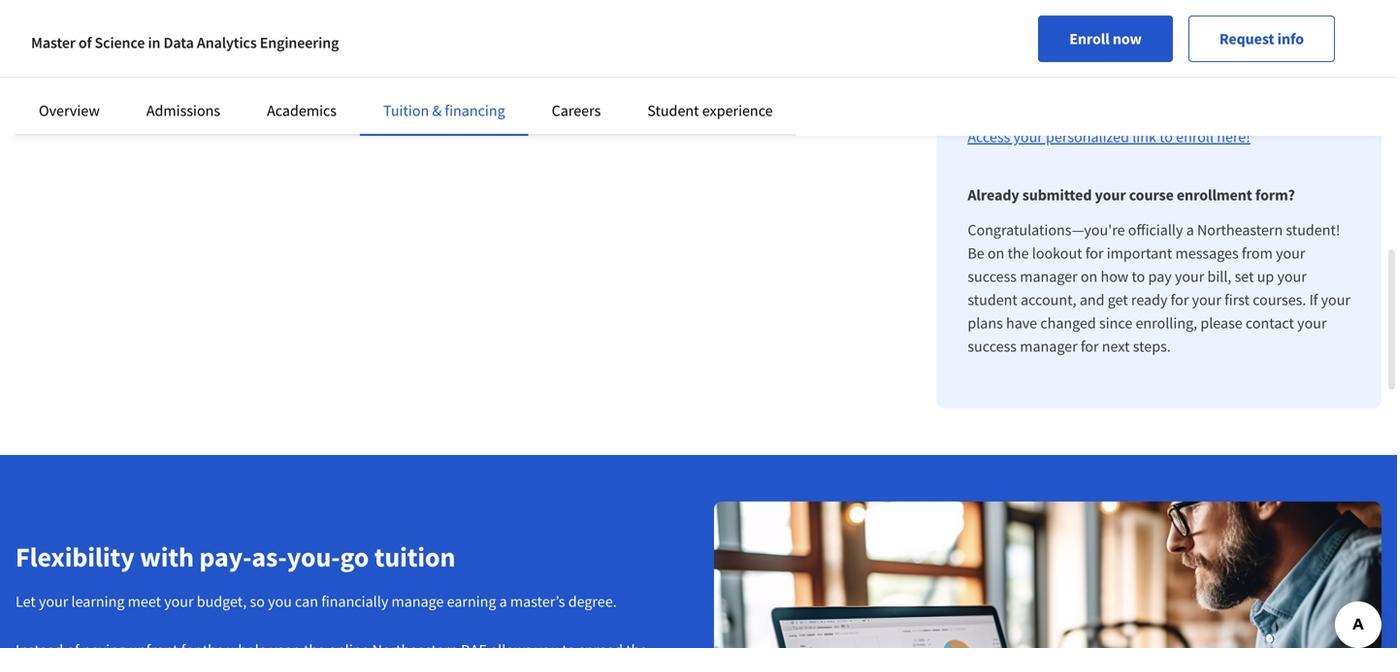 Task type: describe. For each thing, give the bounding box(es) containing it.
degree.
[[568, 592, 617, 611]]

2024:
[[1013, 16, 1047, 34]]

congratulations—you're
[[968, 220, 1125, 240]]

courses start in september 2024
[[1008, 36, 1215, 54]]

manage
[[391, 592, 444, 611]]

team
[[769, 50, 802, 70]]

beyond.
[[781, 74, 834, 93]]

steps.
[[1133, 337, 1171, 356]]

contact
[[1246, 313, 1294, 333]]

messages
[[1175, 244, 1239, 263]]

overview
[[39, 101, 100, 120]]

meet
[[128, 592, 161, 611]]

northeastern
[[1197, 220, 1283, 240]]

pay
[[1148, 267, 1172, 286]]

are
[[1132, 16, 1153, 34]]

overview link
[[39, 101, 100, 120]]

careers
[[552, 101, 601, 120]]

choose
[[52, 50, 100, 70]]

start
[[1063, 36, 1092, 54]]

congratulations—you're officially a northeastern student! be on the lookout for important messages from your success manager on how to pay your bill, set up your student account, and get ready for your first courses. if your plans have changed since enrolling, please contact your success manager for next steps.
[[968, 220, 1351, 356]]

and inside congratulations—you're officially a northeastern student! be on the lookout for important messages from your success manager on how to pay your bill, set up your student account, and get ready for your first courses. if your plans have changed since enrolling, please contact your success manager for next steps.
[[1080, 290, 1105, 310]]

applications are open from april 16 to august 15.
[[985, 16, 1339, 54]]

student experience link
[[647, 101, 773, 120]]

important
[[1107, 244, 1172, 263]]

need.
[[79, 97, 115, 116]]

data
[[163, 33, 194, 52]]

own
[[122, 27, 151, 47]]

16
[[1260, 16, 1275, 34]]

2 manager from the top
[[1020, 337, 1078, 356]]

1 manager from the top
[[1020, 267, 1078, 286]]

go
[[52, 27, 70, 47]]

tuition
[[383, 101, 429, 120]]

tuition
[[374, 540, 455, 574]]

the inside congratulations—you're officially a northeastern student! be on the lookout for important messages from your success manager on how to pay your bill, set up your student account, and get ready for your first courses. if your plans have changed since enrolling, please contact your success manager for next steps.
[[1008, 244, 1029, 263]]

access
[[530, 50, 572, 70]]

applications
[[1051, 16, 1128, 34]]

account,
[[1021, 290, 1077, 310]]

any
[[359, 74, 382, 93]]

1 vertical spatial you
[[268, 592, 292, 611]]

ready
[[1131, 290, 1168, 310]]

first
[[1225, 290, 1250, 310]]

master
[[31, 33, 75, 52]]

and for pause
[[190, 74, 215, 93]]

if
[[418, 74, 426, 93]]

already submitted your course enrollment form?
[[968, 185, 1295, 205]]

open
[[1156, 16, 1189, 34]]

three
[[181, 50, 216, 70]]

from inside congratulations—you're officially a northeastern student! be on the lookout for important messages from your success manager on how to pay your bill, set up your student account, and get ready for your first courses. if your plans have changed since enrolling, please contact your success manager for next steps.
[[1242, 244, 1273, 263]]

be
[[968, 244, 984, 263]]

0 horizontal spatial at
[[73, 27, 86, 47]]

courses
[[1008, 36, 1059, 54]]

officially
[[1128, 220, 1183, 240]]

whose
[[805, 50, 847, 70]]

pause
[[218, 74, 257, 93]]

0 horizontal spatial in
[[148, 33, 160, 52]]

windows,
[[294, 50, 356, 70]]

get
[[1108, 290, 1128, 310]]

go at your own pace choose from one of three enrollment windows, with flexible course loads, and pause your studies at any time if you need.
[[52, 27, 426, 116]]

bill,
[[1207, 267, 1232, 286]]

in inside get access to a dedicated online support team whose priority is your success in the program and beyond.
[[654, 74, 666, 93]]

already
[[968, 185, 1019, 205]]

tuition & financing
[[383, 101, 505, 120]]

lookout
[[1032, 244, 1082, 263]]

budget,
[[197, 592, 247, 611]]

0 vertical spatial for
[[1085, 244, 1104, 263]]

2 vertical spatial a
[[499, 592, 507, 611]]

next
[[1102, 337, 1130, 356]]

master of science in data analytics engineering
[[31, 33, 339, 52]]

changed
[[1040, 313, 1096, 333]]

1 vertical spatial course
[[1129, 185, 1174, 205]]

2024
[[1184, 36, 1215, 54]]

to right link
[[1160, 127, 1173, 147]]

now
[[1113, 29, 1142, 49]]

enroll now
[[1069, 29, 1142, 49]]

your right access
[[1013, 127, 1043, 147]]

submitted
[[1022, 185, 1092, 205]]

let your learning meet your budget, so you can financially manage earning a master's degree.
[[16, 592, 617, 611]]

access
[[968, 127, 1010, 147]]

2 vertical spatial for
[[1081, 337, 1099, 356]]

your down messages
[[1175, 267, 1204, 286]]

of inside 'go at your own pace choose from one of three enrollment windows, with flexible course loads, and pause your studies at any time if you need.'
[[165, 50, 178, 70]]

loads,
[[148, 74, 187, 93]]

15.
[[985, 36, 1004, 54]]

have
[[1006, 313, 1037, 333]]

studies
[[293, 74, 340, 93]]

access your personalized link to enroll here!
[[968, 127, 1251, 147]]

form?
[[1255, 185, 1295, 205]]

1 vertical spatial success
[[968, 267, 1017, 286]]

link
[[1132, 127, 1156, 147]]

1 vertical spatial at
[[343, 74, 355, 93]]

enroll
[[1069, 29, 1110, 49]]



Task type: vqa. For each thing, say whether or not it's contained in the screenshot.
The Beyond.
yes



Task type: locate. For each thing, give the bounding box(es) containing it.
a left dedicated
[[592, 50, 600, 70]]

science
[[95, 33, 145, 52]]

analytics
[[197, 33, 257, 52]]

academics link
[[267, 101, 337, 120]]

0 vertical spatial success
[[602, 74, 651, 93]]

1 vertical spatial enrollment
[[1177, 185, 1252, 205]]

flexible
[[52, 74, 99, 93]]

enrollment inside 'go at your own pace choose from one of three enrollment windows, with flexible course loads, and pause your studies at any time if you need.'
[[219, 50, 291, 70]]

september
[[1111, 36, 1181, 54]]

to inside get access to a dedicated online support team whose priority is your success in the program and beyond.
[[575, 50, 589, 70]]

course up officially at right
[[1129, 185, 1174, 205]]

and inside 'go at your own pace choose from one of three enrollment windows, with flexible course loads, and pause your studies at any time if you need.'
[[190, 74, 215, 93]]

master's
[[510, 592, 565, 611]]

1 vertical spatial with
[[140, 540, 194, 574]]

and down team
[[753, 74, 778, 93]]

success up student
[[968, 267, 1017, 286]]

with up meet
[[140, 540, 194, 574]]

your right if
[[1321, 290, 1351, 310]]

student!
[[1286, 220, 1340, 240]]

0 vertical spatial you
[[52, 97, 76, 116]]

manager
[[1020, 267, 1078, 286], [1020, 337, 1078, 356]]

2 horizontal spatial and
[[1080, 290, 1105, 310]]

1 vertical spatial the
[[1008, 244, 1029, 263]]

earning
[[447, 592, 496, 611]]

at left any
[[343, 74, 355, 93]]

request info button
[[1188, 16, 1335, 62]]

priority
[[505, 74, 553, 93]]

engineering
[[260, 33, 339, 52]]

for up how
[[1085, 244, 1104, 263]]

success inside get access to a dedicated online support team whose priority is your success in the program and beyond.
[[602, 74, 651, 93]]

up
[[1257, 267, 1274, 286]]

to inside applications are open from april 16 to august 15.
[[1279, 16, 1292, 34]]

with
[[359, 50, 388, 70], [140, 540, 194, 574]]

0 horizontal spatial with
[[140, 540, 194, 574]]

to
[[1279, 16, 1292, 34], [575, 50, 589, 70], [1160, 127, 1173, 147], [1132, 267, 1145, 286]]

admissions
[[146, 101, 220, 120]]

course down one
[[102, 74, 145, 93]]

your
[[89, 27, 119, 47], [260, 74, 290, 93], [569, 74, 599, 93], [1013, 127, 1043, 147], [1095, 185, 1126, 205], [1276, 244, 1305, 263], [1175, 267, 1204, 286], [1277, 267, 1307, 286], [1192, 290, 1221, 310], [1321, 290, 1351, 310], [1297, 313, 1327, 333], [39, 592, 68, 611], [164, 592, 194, 611]]

get
[[505, 50, 527, 70]]

you inside 'go at your own pace choose from one of three enrollment windows, with flexible course loads, and pause your studies at any time if you need.'
[[52, 97, 76, 116]]

1 horizontal spatial enrollment
[[1177, 185, 1252, 205]]

learning
[[71, 592, 125, 611]]

your right submitted on the right top
[[1095, 185, 1126, 205]]

to right 16 at right
[[1279, 16, 1292, 34]]

for left next
[[1081, 337, 1099, 356]]

your down bill, on the top right of the page
[[1192, 290, 1221, 310]]

careers link
[[552, 101, 601, 120]]

0 horizontal spatial a
[[499, 592, 507, 611]]

1 horizontal spatial of
[[165, 50, 178, 70]]

program
[[694, 74, 750, 93]]

is
[[556, 74, 566, 93]]

the down online
[[669, 74, 691, 93]]

on left how
[[1081, 267, 1098, 286]]

1 horizontal spatial in
[[654, 74, 666, 93]]

1 horizontal spatial the
[[1008, 244, 1029, 263]]

2 horizontal spatial a
[[1186, 220, 1194, 240]]

of
[[78, 33, 92, 52], [165, 50, 178, 70]]

so
[[250, 592, 265, 611]]

list item
[[985, 15, 1351, 55]]

from inside applications are open from april 16 to august 15.
[[1192, 16, 1223, 34]]

please
[[1201, 313, 1243, 333]]

0 vertical spatial a
[[592, 50, 600, 70]]

0 horizontal spatial and
[[190, 74, 215, 93]]

0 vertical spatial with
[[359, 50, 388, 70]]

from down own
[[103, 50, 134, 70]]

pace
[[154, 27, 185, 47]]

fall 2024:
[[985, 16, 1047, 34]]

for up the enrolling, on the right of page
[[1171, 290, 1189, 310]]

courses.
[[1253, 290, 1306, 310]]

academics
[[267, 101, 337, 120]]

the
[[669, 74, 691, 93], [1008, 244, 1029, 263]]

the down congratulations—you're
[[1008, 244, 1029, 263]]

online
[[671, 50, 711, 70]]

0 vertical spatial course
[[102, 74, 145, 93]]

2 horizontal spatial in
[[1095, 36, 1107, 54]]

to left pay
[[1132, 267, 1145, 286]]

you
[[52, 97, 76, 116], [268, 592, 292, 611]]

to inside congratulations—you're officially a northeastern student! be on the lookout for important messages from your success manager on how to pay your bill, set up your student account, and get ready for your first courses. if your plans have changed since enrolling, please contact your success manager for next steps.
[[1132, 267, 1145, 286]]

0 horizontal spatial you
[[52, 97, 76, 116]]

2 horizontal spatial from
[[1242, 244, 1273, 263]]

0 vertical spatial from
[[1192, 16, 1223, 34]]

1 vertical spatial on
[[1081, 267, 1098, 286]]

enrollment up "pause"
[[219, 50, 291, 70]]

a inside congratulations—you're officially a northeastern student! be on the lookout for important messages from your success manager on how to pay your bill, set up your student account, and get ready for your first courses. if your plans have changed since enrolling, please contact your success manager for next steps.
[[1186, 220, 1194, 240]]

the inside get access to a dedicated online support team whose priority is your success in the program and beyond.
[[669, 74, 691, 93]]

1 horizontal spatial at
[[343, 74, 355, 93]]

your right let
[[39, 592, 68, 611]]

in down the applications at the right top of page
[[1095, 36, 1107, 54]]

2 vertical spatial from
[[1242, 244, 1273, 263]]

since
[[1099, 313, 1133, 333]]

with up any
[[359, 50, 388, 70]]

here!
[[1217, 127, 1251, 147]]

how
[[1101, 267, 1129, 286]]

august
[[1295, 16, 1339, 34]]

success down plans
[[968, 337, 1017, 356]]

time
[[385, 74, 415, 93]]

your down student!
[[1276, 244, 1305, 263]]

admissions link
[[146, 101, 220, 120]]

your right meet
[[164, 592, 194, 611]]

and left get
[[1080, 290, 1105, 310]]

and for beyond.
[[753, 74, 778, 93]]

0 horizontal spatial course
[[102, 74, 145, 93]]

your right is
[[569, 74, 599, 93]]

with inside 'go at your own pace choose from one of three enrollment windows, with flexible course loads, and pause your studies at any time if you need.'
[[359, 50, 388, 70]]

student experience
[[647, 101, 773, 120]]

tuition & financing link
[[383, 101, 505, 120]]

your right up
[[1277, 267, 1307, 286]]

a right earning
[[499, 592, 507, 611]]

set
[[1235, 267, 1254, 286]]

from
[[1192, 16, 1223, 34], [103, 50, 134, 70], [1242, 244, 1273, 263]]

go
[[340, 540, 369, 574]]

of right go
[[78, 33, 92, 52]]

request
[[1219, 29, 1274, 49]]

from up '2024'
[[1192, 16, 1223, 34]]

0 horizontal spatial the
[[669, 74, 691, 93]]

experience
[[702, 101, 773, 120]]

0 vertical spatial manager
[[1020, 267, 1078, 286]]

1 vertical spatial from
[[103, 50, 134, 70]]

if
[[1309, 290, 1318, 310]]

enrolling,
[[1136, 313, 1197, 333]]

dedicated
[[603, 50, 667, 70]]

success down dedicated
[[602, 74, 651, 93]]

1 horizontal spatial on
[[1081, 267, 1098, 286]]

and down three
[[190, 74, 215, 93]]

you right so
[[268, 592, 292, 611]]

&
[[432, 101, 442, 120]]

in up student
[[654, 74, 666, 93]]

0 vertical spatial the
[[669, 74, 691, 93]]

0 horizontal spatial from
[[103, 50, 134, 70]]

1 vertical spatial a
[[1186, 220, 1194, 240]]

flexibility with pay-as-you-go tuition
[[16, 540, 455, 574]]

student
[[647, 101, 699, 120]]

your inside get access to a dedicated online support team whose priority is your success in the program and beyond.
[[569, 74, 599, 93]]

student
[[968, 290, 1018, 310]]

and
[[190, 74, 215, 93], [753, 74, 778, 93], [1080, 290, 1105, 310]]

a up messages
[[1186, 220, 1194, 240]]

course inside 'go at your own pace choose from one of three enrollment windows, with flexible course loads, and pause your studies at any time if you need.'
[[102, 74, 145, 93]]

to right access
[[575, 50, 589, 70]]

1 vertical spatial for
[[1171, 290, 1189, 310]]

in
[[148, 33, 160, 52], [1095, 36, 1107, 54], [654, 74, 666, 93]]

0 vertical spatial at
[[73, 27, 86, 47]]

manager up account,
[[1020, 267, 1078, 286]]

0 vertical spatial on
[[988, 244, 1004, 263]]

manager down changed
[[1020, 337, 1078, 356]]

from up up
[[1242, 244, 1273, 263]]

1 horizontal spatial a
[[592, 50, 600, 70]]

get access to a dedicated online support team whose priority is your success in the program and beyond.
[[505, 50, 847, 93]]

at right go
[[73, 27, 86, 47]]

can
[[295, 592, 318, 611]]

info
[[1277, 29, 1304, 49]]

1 horizontal spatial from
[[1192, 16, 1223, 34]]

0 horizontal spatial on
[[988, 244, 1004, 263]]

from inside 'go at your own pace choose from one of three enrollment windows, with flexible course loads, and pause your studies at any time if you need.'
[[103, 50, 134, 70]]

a inside get access to a dedicated online support team whose priority is your success in the program and beyond.
[[592, 50, 600, 70]]

financially
[[321, 592, 388, 611]]

list item containing fall 2024:
[[985, 15, 1351, 55]]

as-
[[252, 540, 287, 574]]

one
[[138, 50, 162, 70]]

enrollment up northeastern
[[1177, 185, 1252, 205]]

1 vertical spatial manager
[[1020, 337, 1078, 356]]

your down if
[[1297, 313, 1327, 333]]

1 horizontal spatial and
[[753, 74, 778, 93]]

0 horizontal spatial enrollment
[[219, 50, 291, 70]]

2 vertical spatial success
[[968, 337, 1017, 356]]

and inside get access to a dedicated online support team whose priority is your success in the program and beyond.
[[753, 74, 778, 93]]

of right one
[[165, 50, 178, 70]]

on right be
[[988, 244, 1004, 263]]

you down flexible
[[52, 97, 76, 116]]

0 horizontal spatial of
[[78, 33, 92, 52]]

your right "pause"
[[260, 74, 290, 93]]

request info
[[1219, 29, 1304, 49]]

1 horizontal spatial you
[[268, 592, 292, 611]]

1 horizontal spatial course
[[1129, 185, 1174, 205]]

fall
[[985, 16, 1009, 34]]

0 vertical spatial enrollment
[[219, 50, 291, 70]]

personalized
[[1046, 127, 1129, 147]]

1 horizontal spatial with
[[359, 50, 388, 70]]

in left data
[[148, 33, 160, 52]]

your left own
[[89, 27, 119, 47]]



